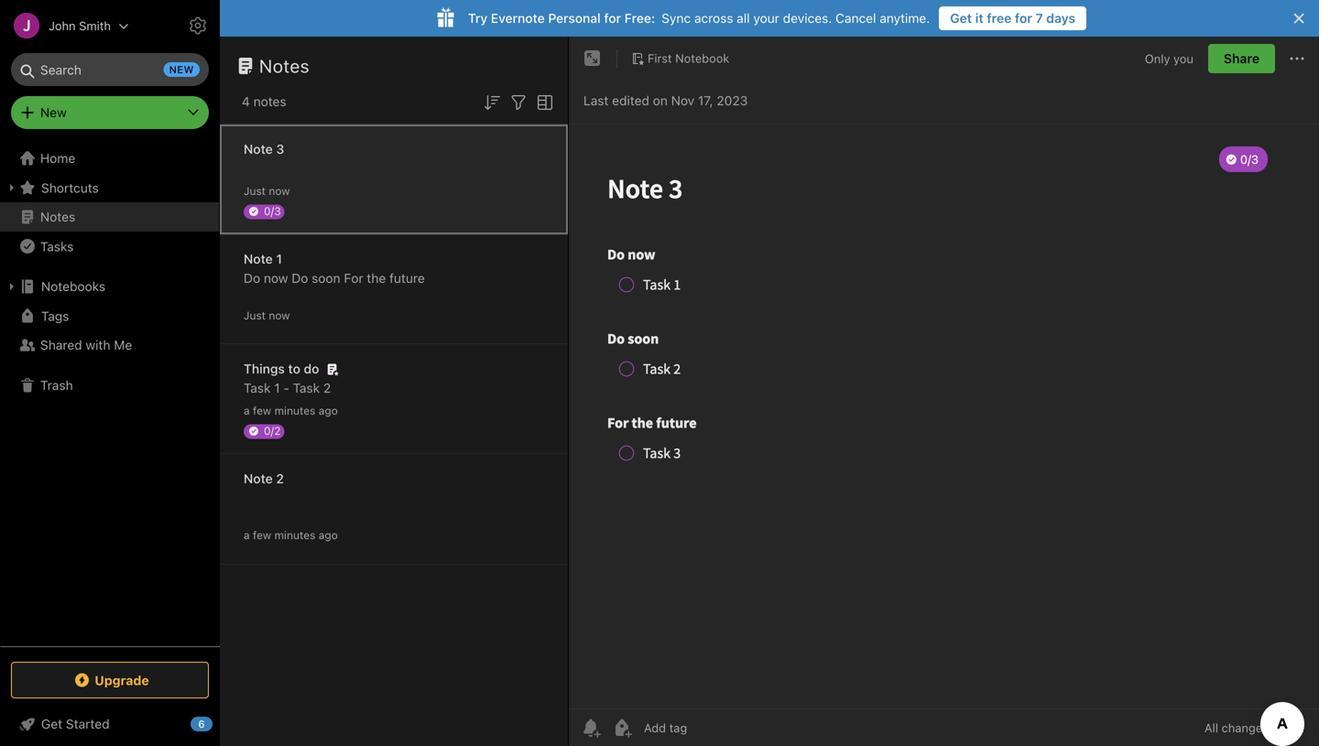 Task type: vqa. For each thing, say whether or not it's contained in the screenshot.
1 inside the Note 1 Do now Do soon For the future
yes



Task type: locate. For each thing, give the bounding box(es) containing it.
0 horizontal spatial do
[[244, 271, 260, 286]]

saved
[[1272, 722, 1305, 735]]

0 vertical spatial a
[[244, 405, 250, 417]]

Add tag field
[[642, 721, 780, 736]]

note 1 do now do soon for the future
[[244, 252, 425, 286]]

1
[[276, 252, 282, 267], [274, 381, 280, 396]]

1 vertical spatial now
[[264, 271, 288, 286]]

john
[[49, 19, 76, 33]]

get left it
[[950, 11, 972, 26]]

devices.
[[783, 11, 832, 26]]

changes
[[1222, 722, 1269, 735]]

View options field
[[530, 90, 556, 113]]

2023
[[717, 93, 748, 108]]

1 horizontal spatial task
[[293, 381, 320, 396]]

trash
[[40, 378, 73, 393]]

0 vertical spatial note
[[244, 142, 273, 157]]

few
[[253, 405, 271, 417], [253, 529, 271, 542]]

john smith
[[49, 19, 111, 33]]

notebooks link
[[0, 272, 219, 301]]

you
[[1174, 52, 1194, 65]]

1 inside the note 1 do now do soon for the future
[[276, 252, 282, 267]]

notes up tasks
[[40, 209, 75, 224]]

2 note from the top
[[244, 252, 273, 267]]

a down things
[[244, 405, 250, 417]]

add filters image
[[508, 91, 530, 113]]

1 vertical spatial few
[[253, 529, 271, 542]]

1 horizontal spatial get
[[950, 11, 972, 26]]

1 vertical spatial a few minutes ago
[[244, 529, 338, 542]]

expand notebooks image
[[5, 279, 19, 294]]

2 just now from the top
[[244, 309, 290, 322]]

notes up notes
[[259, 55, 310, 77]]

0 horizontal spatial 2
[[276, 471, 284, 487]]

2 vertical spatial note
[[244, 471, 273, 487]]

note inside the note 1 do now do soon for the future
[[244, 252, 273, 267]]

0 vertical spatial 2
[[323, 381, 331, 396]]

1 vertical spatial ago
[[319, 529, 338, 542]]

note down 0/2
[[244, 471, 273, 487]]

upgrade button
[[11, 662, 209, 699]]

0 vertical spatial get
[[950, 11, 972, 26]]

sync
[[662, 11, 691, 26]]

a few minutes ago down task 1 - task 2 on the left bottom of the page
[[244, 405, 338, 417]]

1 ago from the top
[[319, 405, 338, 417]]

home
[[40, 151, 75, 166]]

note left 3
[[244, 142, 273, 157]]

cancel
[[836, 11, 876, 26]]

all changes saved
[[1205, 722, 1305, 735]]

just up things
[[244, 309, 266, 322]]

2 vertical spatial now
[[269, 309, 290, 322]]

your
[[754, 11, 780, 26]]

1 horizontal spatial for
[[1015, 11, 1033, 26]]

3 note from the top
[[244, 471, 273, 487]]

1 horizontal spatial notes
[[259, 55, 310, 77]]

1 vertical spatial get
[[41, 717, 62, 732]]

minutes down task 1 - task 2 on the left bottom of the page
[[274, 405, 316, 417]]

few up 0/2
[[253, 405, 271, 417]]

1 vertical spatial note
[[244, 252, 273, 267]]

minutes down note 2
[[274, 529, 316, 542]]

0 horizontal spatial for
[[604, 11, 621, 26]]

for
[[604, 11, 621, 26], [1015, 11, 1033, 26]]

few down note 2
[[253, 529, 271, 542]]

a few minutes ago
[[244, 405, 338, 417], [244, 529, 338, 542]]

notes
[[259, 55, 310, 77], [40, 209, 75, 224]]

expand note image
[[582, 48, 604, 70]]

just now up things
[[244, 309, 290, 322]]

note
[[244, 142, 273, 157], [244, 252, 273, 267], [244, 471, 273, 487]]

upgrade
[[95, 673, 149, 688]]

17,
[[698, 93, 713, 108]]

0 vertical spatial just
[[244, 185, 266, 197]]

Add filters field
[[508, 90, 530, 113]]

only
[[1145, 52, 1170, 65]]

for left 7
[[1015, 11, 1033, 26]]

0 vertical spatial minutes
[[274, 405, 316, 417]]

just
[[244, 185, 266, 197], [244, 309, 266, 322]]

across
[[694, 11, 733, 26]]

task 1 - task 2
[[244, 381, 331, 396]]

for
[[344, 271, 363, 286]]

2 for from the left
[[1015, 11, 1033, 26]]

just up the 0/3 on the left of page
[[244, 185, 266, 197]]

1 down the 0/3 on the left of page
[[276, 252, 282, 267]]

just now up the 0/3 on the left of page
[[244, 185, 290, 197]]

1 note from the top
[[244, 142, 273, 157]]

add a reminder image
[[580, 717, 602, 739]]

0 vertical spatial ago
[[319, 405, 338, 417]]

click to collapse image
[[213, 713, 227, 735]]

3
[[276, 142, 284, 157]]

share
[[1224, 51, 1260, 66]]

2
[[323, 381, 331, 396], [276, 471, 284, 487]]

first
[[648, 51, 672, 65]]

anytime.
[[880, 11, 930, 26]]

new
[[169, 64, 194, 76]]

shared
[[40, 338, 82, 353]]

1 vertical spatial minutes
[[274, 529, 316, 542]]

get inside button
[[950, 11, 972, 26]]

note window element
[[569, 37, 1319, 747]]

notebook
[[675, 51, 730, 65]]

for left free:
[[604, 11, 621, 26]]

0/3
[[264, 205, 281, 218]]

1 vertical spatial a
[[244, 529, 250, 542]]

2 just from the top
[[244, 309, 266, 322]]

a
[[244, 405, 250, 417], [244, 529, 250, 542]]

7
[[1036, 11, 1043, 26]]

task down things
[[244, 381, 271, 396]]

tree
[[0, 144, 220, 646]]

now left soon
[[264, 271, 288, 286]]

get inside help and learning task checklist field
[[41, 717, 62, 732]]

1 left the - at the left bottom
[[274, 381, 280, 396]]

1 just from the top
[[244, 185, 266, 197]]

the
[[367, 271, 386, 286]]

now up things to do
[[269, 309, 290, 322]]

try
[[468, 11, 488, 26]]

get
[[950, 11, 972, 26], [41, 717, 62, 732]]

edited
[[612, 93, 650, 108]]

1 a few minutes ago from the top
[[244, 405, 338, 417]]

0 horizontal spatial get
[[41, 717, 62, 732]]

note 3
[[244, 142, 284, 157]]

0/2
[[264, 425, 281, 437]]

2 a few minutes ago from the top
[[244, 529, 338, 542]]

shared with me link
[[0, 331, 219, 360]]

0 vertical spatial now
[[269, 185, 290, 197]]

do
[[244, 271, 260, 286], [292, 271, 308, 286]]

1 few from the top
[[253, 405, 271, 417]]

1 vertical spatial just
[[244, 309, 266, 322]]

0 vertical spatial just now
[[244, 185, 290, 197]]

now up the 0/3 on the left of page
[[269, 185, 290, 197]]

now inside the note 1 do now do soon for the future
[[264, 271, 288, 286]]

trash link
[[0, 371, 219, 400]]

evernote
[[491, 11, 545, 26]]

0 vertical spatial few
[[253, 405, 271, 417]]

first notebook
[[648, 51, 730, 65]]

1 for from the left
[[604, 11, 621, 26]]

last
[[584, 93, 609, 108]]

now
[[269, 185, 290, 197], [264, 271, 288, 286], [269, 309, 290, 322]]

1 vertical spatial just now
[[244, 309, 290, 322]]

2 right the - at the left bottom
[[323, 381, 331, 396]]

1 horizontal spatial do
[[292, 271, 308, 286]]

2 do from the left
[[292, 271, 308, 286]]

2 down 0/2
[[276, 471, 284, 487]]

with
[[86, 338, 110, 353]]

note down the 0/3 on the left of page
[[244, 252, 273, 267]]

1 vertical spatial 1
[[274, 381, 280, 396]]

a down note 2
[[244, 529, 250, 542]]

Help and Learning task checklist field
[[0, 710, 220, 739]]

get left started
[[41, 717, 62, 732]]

2 task from the left
[[293, 381, 320, 396]]

ago
[[319, 405, 338, 417], [319, 529, 338, 542]]

tasks
[[40, 239, 74, 254]]

1 task from the left
[[244, 381, 271, 396]]

0 vertical spatial a few minutes ago
[[244, 405, 338, 417]]

task down do
[[293, 381, 320, 396]]

1 vertical spatial notes
[[40, 209, 75, 224]]

Account field
[[0, 7, 129, 44]]

note for note 1 do now do soon for the future
[[244, 252, 273, 267]]

started
[[66, 717, 110, 732]]

task
[[244, 381, 271, 396], [293, 381, 320, 396]]

0 horizontal spatial notes
[[40, 209, 75, 224]]

shortcuts
[[41, 180, 99, 195]]

0 horizontal spatial task
[[244, 381, 271, 396]]

a few minutes ago down note 2
[[244, 529, 338, 542]]

minutes
[[274, 405, 316, 417], [274, 529, 316, 542]]

for inside button
[[1015, 11, 1033, 26]]

0 vertical spatial notes
[[259, 55, 310, 77]]

nov
[[671, 93, 695, 108]]

0 vertical spatial 1
[[276, 252, 282, 267]]

1 horizontal spatial 2
[[323, 381, 331, 396]]



Task type: describe. For each thing, give the bounding box(es) containing it.
get it free for 7 days button
[[939, 6, 1087, 30]]

1 for note
[[276, 252, 282, 267]]

future
[[389, 271, 425, 286]]

for for 7
[[1015, 11, 1033, 26]]

notes link
[[0, 202, 219, 232]]

smith
[[79, 19, 111, 33]]

1 a from the top
[[244, 405, 250, 417]]

2 few from the top
[[253, 529, 271, 542]]

add tag image
[[611, 717, 633, 739]]

get it free for 7 days
[[950, 11, 1076, 26]]

-
[[283, 381, 289, 396]]

for for free:
[[604, 11, 621, 26]]

last edited on nov 17, 2023
[[584, 93, 748, 108]]

try evernote personal for free: sync across all your devices. cancel anytime.
[[468, 11, 930, 26]]

me
[[114, 338, 132, 353]]

new button
[[11, 96, 209, 129]]

get started
[[41, 717, 110, 732]]

new search field
[[24, 53, 200, 86]]

first notebook button
[[625, 46, 736, 71]]

things
[[244, 361, 285, 377]]

1 do from the left
[[244, 271, 260, 286]]

notebooks
[[41, 279, 105, 294]]

Search text field
[[24, 53, 196, 86]]

only you
[[1145, 52, 1194, 65]]

4
[[242, 94, 250, 109]]

Sort options field
[[481, 90, 503, 113]]

do
[[304, 361, 319, 377]]

2 minutes from the top
[[274, 529, 316, 542]]

4 notes
[[242, 94, 286, 109]]

tags
[[41, 309, 69, 324]]

tags button
[[0, 301, 219, 331]]

new
[[40, 105, 67, 120]]

personal
[[548, 11, 601, 26]]

6
[[198, 719, 205, 731]]

free:
[[625, 11, 655, 26]]

1 just now from the top
[[244, 185, 290, 197]]

on
[[653, 93, 668, 108]]

all
[[737, 11, 750, 26]]

tree containing home
[[0, 144, 220, 646]]

free
[[987, 11, 1012, 26]]

settings image
[[187, 15, 209, 37]]

2 a from the top
[[244, 529, 250, 542]]

more actions image
[[1286, 48, 1308, 70]]

tasks button
[[0, 232, 219, 261]]

get for get it free for 7 days
[[950, 11, 972, 26]]

soon
[[312, 271, 341, 286]]

note 2
[[244, 471, 284, 487]]

shortcuts button
[[0, 173, 219, 202]]

it
[[975, 11, 984, 26]]

1 vertical spatial 2
[[276, 471, 284, 487]]

shared with me
[[40, 338, 132, 353]]

notes
[[253, 94, 286, 109]]

days
[[1047, 11, 1076, 26]]

note for note 2
[[244, 471, 273, 487]]

2 ago from the top
[[319, 529, 338, 542]]

Note Editor text field
[[569, 125, 1319, 709]]

More actions field
[[1286, 44, 1308, 73]]

1 for task
[[274, 381, 280, 396]]

note for note 3
[[244, 142, 273, 157]]

1 minutes from the top
[[274, 405, 316, 417]]

share button
[[1208, 44, 1275, 73]]

home link
[[0, 144, 220, 173]]

to
[[288, 361, 300, 377]]

things to do
[[244, 361, 319, 377]]

get for get started
[[41, 717, 62, 732]]

all
[[1205, 722, 1219, 735]]



